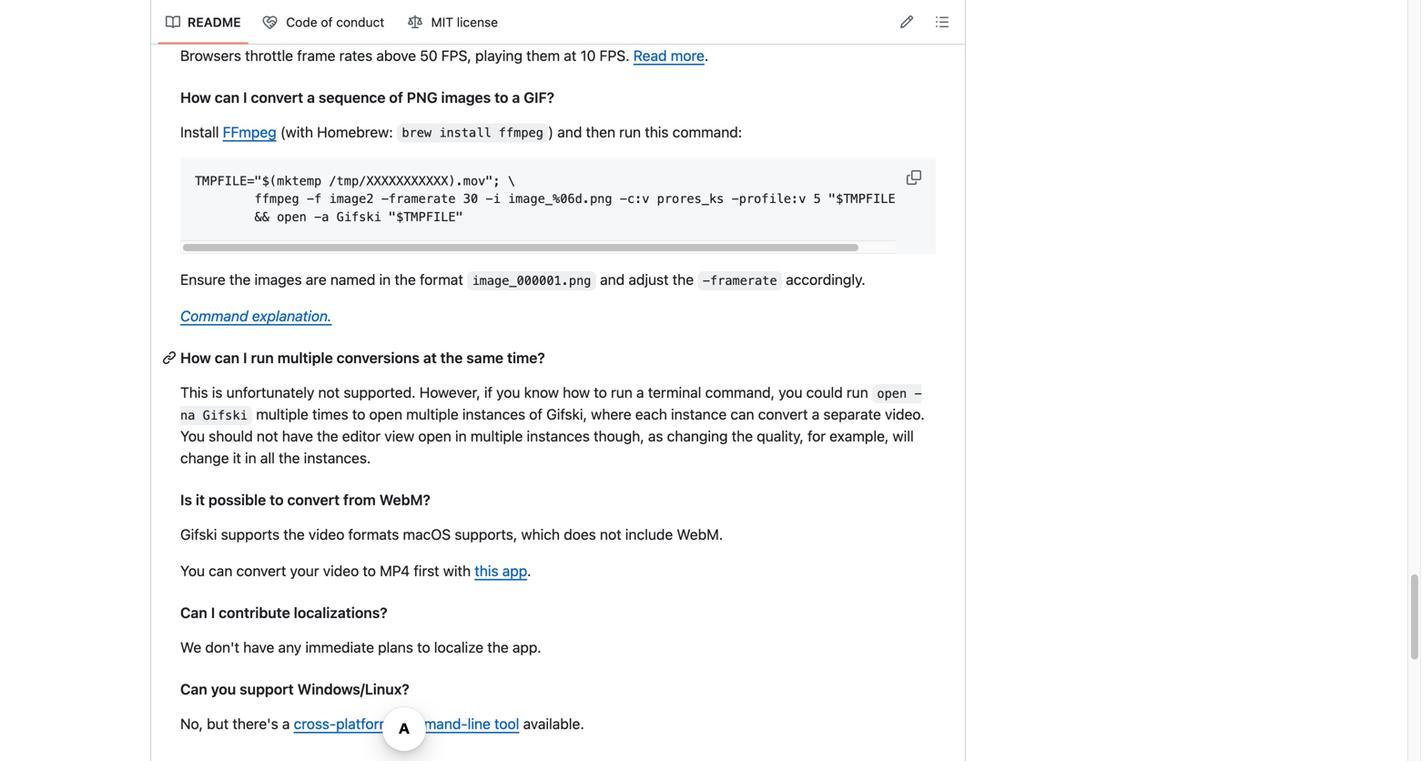 Task type: locate. For each thing, give the bounding box(es) containing it.
readme link
[[158, 8, 248, 37]]

0 vertical spatial framerate
[[389, 192, 456, 206]]

code of conduct image
[[263, 15, 277, 30]]

have left any on the bottom left
[[243, 639, 274, 656]]

"$tmpfile" down /tmp/xxxxxxxxxxx).mov";
[[389, 210, 463, 224]]

30
[[463, 192, 478, 206]]

0 vertical spatial \
[[508, 174, 515, 188]]

we don't have any immediate plans to localize the app.
[[180, 639, 541, 656]]

you up "but" on the bottom left
[[211, 681, 236, 698]]

run up "where"
[[611, 384, 633, 401]]

not
[[370, 12, 393, 30], [318, 384, 340, 401], [257, 428, 278, 445], [600, 526, 622, 543]]

you down 'na'
[[180, 428, 205, 445]]

you left could
[[779, 384, 803, 401]]

higher
[[323, 12, 367, 30]]

can down command,
[[731, 406, 754, 423]]

to right "plans" at the left bottom of the page
[[417, 639, 430, 656]]

i up don't in the bottom left of the page
[[211, 604, 215, 622]]

1 vertical spatial and
[[558, 123, 582, 141]]

1 horizontal spatial at
[[564, 47, 577, 64]]

2 vertical spatial in
[[245, 449, 257, 467]]

1 horizontal spatial framerate
[[710, 274, 777, 288]]

in right the named
[[379, 271, 391, 288]]

video
[[309, 526, 345, 543], [323, 562, 359, 580]]

multiple down if
[[471, 428, 523, 445]]

separate
[[824, 406, 881, 423]]

of left png on the top
[[389, 89, 403, 106]]

1 can from the top
[[180, 604, 207, 622]]

a up the (with
[[307, 89, 315, 106]]

instances down if
[[462, 406, 526, 423]]

image2
[[329, 192, 374, 206]]

at up "however,"
[[423, 349, 437, 367]]

as
[[648, 428, 663, 445]]

line
[[468, 715, 491, 733]]

mp4
[[380, 562, 410, 580]]

1 vertical spatial you
[[180, 562, 205, 580]]

0 horizontal spatial of
[[321, 15, 333, 30]]

i for convert
[[243, 89, 247, 106]]

- right adjust
[[703, 274, 710, 288]]

0 horizontal spatial you
[[211, 681, 236, 698]]

how right link image
[[180, 349, 211, 367]]

2 horizontal spatial you
[[779, 384, 803, 401]]

0 vertical spatial have
[[282, 428, 313, 445]]

1 vertical spatial can
[[180, 681, 207, 698]]

0 horizontal spatial instances
[[462, 406, 526, 423]]

run up unfortunately
[[251, 349, 274, 367]]

convert
[[251, 89, 303, 106], [758, 406, 808, 423], [287, 491, 340, 509], [236, 562, 286, 580]]

1 vertical spatial ffmpeg
[[255, 192, 299, 206]]

of inside multiple times to open multiple instances of gifski, where each instance can convert a separate video. you should not have the editor view open in multiple instances though, as changing the quality, for example, will change it in all the instances.
[[529, 406, 543, 423]]

it inside multiple times to open multiple instances of gifski, where each instance can convert a separate video. you should not have the editor view open in multiple instances though, as changing the quality, for example, will change it in all the instances.
[[233, 449, 241, 467]]

convert left "from"
[[287, 491, 340, 509]]

and right )
[[558, 123, 582, 141]]

1 vertical spatial how
[[180, 349, 211, 367]]

gifski inside open - na gifski
[[203, 408, 247, 423]]

app
[[502, 562, 527, 580]]

can up ffmpeg
[[215, 89, 240, 106]]

1 vertical spatial this
[[475, 562, 499, 580]]

can for how can i run multiple conversions at the same time?
[[215, 349, 240, 367]]

to
[[495, 89, 509, 106], [594, 384, 607, 401], [352, 406, 365, 423], [270, 491, 284, 509], [363, 562, 376, 580], [417, 639, 430, 656]]

should
[[209, 428, 253, 445]]

0 vertical spatial it
[[233, 449, 241, 467]]

not inside multiple times to open multiple instances of gifski, where each instance can convert a separate video. you should not have the editor view open in multiple instances though, as changing the quality, for example, will change it in all the instances.
[[257, 428, 278, 445]]

0 vertical spatial can
[[180, 604, 207, 622]]

it down should in the bottom of the page
[[233, 449, 241, 467]]

to up editor
[[352, 406, 365, 423]]

0 vertical spatial instances
[[462, 406, 526, 423]]

. right read
[[705, 47, 709, 64]]

edit file image
[[900, 15, 914, 29]]

the left quality,
[[732, 428, 753, 445]]

1 horizontal spatial .
[[705, 47, 709, 64]]

to left "mp4"
[[363, 562, 376, 580]]

- inside ensure the images are named in the format image_000001.png and adjust the -framerate accordingly.
[[703, 274, 710, 288]]

f
[[314, 192, 322, 206]]

2 vertical spatial of
[[529, 406, 543, 423]]

gifski up should in the bottom of the page
[[203, 408, 247, 423]]

1 vertical spatial images
[[255, 271, 302, 288]]

open inside the tmpfile="$(mktemp /tmp/xxxxxxxxxxx).mov"; \ ffmpeg -f image2 -framerate 30 -i image_%06d.png -c:v prores_ks -profile:v 5 "$tmpfile" \ && open -a gifski "$tmpfile"
[[277, 210, 307, 224]]

command,
[[705, 384, 775, 401]]

in
[[379, 271, 391, 288], [455, 428, 467, 445], [245, 449, 257, 467]]

2 can from the top
[[180, 681, 207, 698]]

0 vertical spatial "$tmpfile"
[[829, 192, 903, 206]]

not up all
[[257, 428, 278, 445]]

convert up quality,
[[758, 406, 808, 423]]

have down times
[[282, 428, 313, 445]]

1 vertical spatial at
[[423, 349, 437, 367]]

read more link
[[634, 47, 705, 64]]

gif?
[[524, 89, 555, 106]]

1 horizontal spatial you
[[496, 384, 520, 401]]

1 horizontal spatial of
[[389, 89, 403, 106]]

1 you from the top
[[180, 428, 205, 445]]

5
[[814, 192, 821, 206]]

this
[[645, 123, 669, 141], [475, 562, 499, 580]]

gifski down is
[[180, 526, 217, 543]]

throttle
[[245, 47, 293, 64]]

all
[[260, 449, 275, 467]]

images
[[441, 89, 491, 106], [255, 271, 302, 288]]

if
[[484, 384, 493, 401]]

open down the supported.
[[369, 406, 402, 423]]

which
[[521, 526, 560, 543]]

ffmpeg left )
[[499, 126, 544, 140]]

0 vertical spatial images
[[441, 89, 491, 106]]

the left format
[[395, 271, 416, 288]]

0 vertical spatial you
[[180, 428, 205, 445]]

view
[[385, 428, 414, 445]]

fps.
[[600, 47, 630, 64]]

open right the view
[[418, 428, 451, 445]]

i up unfortunately
[[243, 349, 247, 367]]

a up for
[[812, 406, 820, 423]]

1 vertical spatial of
[[389, 89, 403, 106]]

video down is it possible to convert from webm?
[[309, 526, 345, 543]]

1 vertical spatial are
[[306, 271, 327, 288]]

i for run
[[243, 349, 247, 367]]

1 horizontal spatial it
[[233, 449, 241, 467]]

format
[[420, 271, 463, 288]]

2 horizontal spatial of
[[529, 406, 543, 423]]

2 how from the top
[[180, 349, 211, 367]]

not left law image
[[370, 12, 393, 30]]

)
[[548, 123, 554, 141]]

0 vertical spatial at
[[564, 47, 577, 64]]

for
[[808, 428, 826, 445]]

instances down "gifski,"
[[527, 428, 590, 445]]

of for a
[[389, 89, 403, 106]]

there's
[[233, 715, 278, 733]]

list
[[158, 8, 507, 37]]

0 horizontal spatial and
[[293, 12, 319, 30]]

- up video.
[[915, 387, 922, 401]]

0 vertical spatial are
[[215, 12, 237, 30]]

video right your
[[323, 562, 359, 580]]

framerate left accordingly.
[[710, 274, 777, 288]]

0 vertical spatial and
[[293, 12, 319, 30]]

are left the named
[[306, 271, 327, 288]]

0 horizontal spatial "$tmpfile"
[[389, 210, 463, 224]]

0 horizontal spatial framerate
[[389, 192, 456, 206]]

at left 10
[[564, 47, 577, 64]]

you right if
[[496, 384, 520, 401]]

0 vertical spatial .
[[705, 47, 709, 64]]

this left command:
[[645, 123, 669, 141]]

to left the "gif?" at the left top
[[495, 89, 509, 106]]

in left all
[[245, 449, 257, 467]]

are left 60
[[215, 12, 237, 30]]

0 vertical spatial in
[[379, 271, 391, 288]]

0 horizontal spatial have
[[243, 639, 274, 656]]

- down f
[[314, 210, 322, 224]]

adjust
[[629, 271, 669, 288]]

the down times
[[317, 428, 338, 445]]

0 horizontal spatial in
[[245, 449, 257, 467]]

1 vertical spatial gifski
[[203, 408, 247, 423]]

2 horizontal spatial and
[[600, 271, 625, 288]]

plans
[[378, 639, 413, 656]]

gifski down image2
[[337, 210, 381, 224]]

change
[[180, 449, 229, 467]]

0 horizontal spatial this
[[475, 562, 499, 580]]

run
[[619, 123, 641, 141], [251, 349, 274, 367], [611, 384, 633, 401], [847, 384, 868, 401]]

images up explanation.
[[255, 271, 302, 288]]

1 horizontal spatial and
[[558, 123, 582, 141]]

can for how can i convert a sequence of png images to a gif?
[[215, 89, 240, 106]]

can up is
[[215, 349, 240, 367]]

/tmp/xxxxxxxxxxx).mov";
[[329, 174, 501, 188]]

1 how from the top
[[180, 89, 211, 106]]

at
[[564, 47, 577, 64], [423, 349, 437, 367]]

can
[[180, 604, 207, 622], [180, 681, 207, 698]]

explanation.
[[252, 307, 332, 325]]

0 vertical spatial of
[[321, 15, 333, 30]]

can for you can convert your video to mp4 first with this app .
[[209, 562, 233, 580]]

video.
[[885, 406, 925, 423]]

image_%06d.png
[[508, 192, 612, 206]]

0 horizontal spatial ffmpeg
[[255, 192, 299, 206]]

of right 'code' at top
[[321, 15, 333, 30]]

conversions
[[337, 349, 420, 367]]

frame
[[297, 47, 335, 64]]

install
[[180, 123, 219, 141]]

1 vertical spatial framerate
[[710, 274, 777, 288]]

0 vertical spatial this
[[645, 123, 669, 141]]

named
[[330, 271, 375, 288]]

can for can you support windows/linux?
[[180, 681, 207, 698]]

i up ffmpeg
[[243, 89, 247, 106]]

\ down copy 'icon' at the right of the page
[[911, 192, 918, 206]]

editor
[[342, 428, 381, 445]]

the right adjust
[[673, 271, 694, 288]]

this app link
[[475, 562, 527, 580]]

can up we at the left of page
[[180, 604, 207, 622]]

1 vertical spatial \
[[911, 192, 918, 206]]

of down know
[[529, 406, 543, 423]]

webm?
[[379, 491, 431, 509]]

you
[[180, 428, 205, 445], [180, 562, 205, 580]]

- left image2
[[307, 192, 314, 206]]

1 horizontal spatial images
[[441, 89, 491, 106]]

. down the "which" at the bottom of page
[[527, 562, 531, 580]]

0 horizontal spatial images
[[255, 271, 302, 288]]

60
[[240, 12, 259, 30]]

license
[[457, 15, 498, 30]]

0 vertical spatial gifski
[[337, 210, 381, 224]]

1 horizontal spatial in
[[379, 271, 391, 288]]

0 vertical spatial how
[[180, 89, 211, 106]]

instances.
[[304, 449, 371, 467]]

can for can i contribute localizations?
[[180, 604, 207, 622]]

\ up image_%06d.png
[[508, 174, 515, 188]]

supported.
[[344, 384, 416, 401]]

2 horizontal spatial in
[[455, 428, 467, 445]]

mit license
[[431, 15, 498, 30]]

possible
[[208, 491, 266, 509]]

this left "app"
[[475, 562, 499, 580]]

why
[[180, 12, 211, 30]]

ffmpeg up &&
[[255, 192, 299, 206]]

1 vertical spatial instances
[[527, 428, 590, 445]]

1 horizontal spatial "$tmpfile"
[[829, 192, 903, 206]]

1 vertical spatial in
[[455, 428, 467, 445]]

in down "however,"
[[455, 428, 467, 445]]

-
[[307, 192, 314, 206], [381, 192, 389, 206], [486, 192, 493, 206], [620, 192, 627, 206], [732, 192, 739, 206], [314, 210, 322, 224], [703, 274, 710, 288], [915, 387, 922, 401]]

i
[[243, 89, 247, 106], [243, 349, 247, 367], [211, 604, 215, 622]]

2 vertical spatial and
[[600, 271, 625, 288]]

multiple down unfortunately
[[256, 406, 309, 423]]

and right fps
[[293, 12, 319, 30]]

"$tmpfile" right 5
[[829, 192, 903, 206]]

have
[[282, 428, 313, 445], [243, 639, 274, 656]]

open up video.
[[877, 387, 907, 401]]

can i contribute localizations?
[[180, 604, 388, 622]]

0 vertical spatial ffmpeg
[[499, 126, 544, 140]]

2 you from the top
[[180, 562, 205, 580]]

support
[[240, 681, 294, 698]]

them
[[526, 47, 560, 64]]

0 horizontal spatial .
[[527, 562, 531, 580]]

install
[[439, 126, 491, 140]]

can up no,
[[180, 681, 207, 698]]

how up install
[[180, 89, 211, 106]]

1 vertical spatial it
[[196, 491, 205, 509]]

0 horizontal spatial are
[[215, 12, 237, 30]]

- right the prores_ks
[[732, 192, 739, 206]]

1 horizontal spatial have
[[282, 428, 313, 445]]

webm.
[[677, 526, 723, 543]]

framerate down /tmp/xxxxxxxxxxx).mov";
[[389, 192, 456, 206]]

image_000001.png
[[472, 274, 591, 288]]

1 vertical spatial "$tmpfile"
[[389, 210, 463, 224]]

a left the "gif?" at the left top
[[512, 89, 520, 106]]

0 vertical spatial i
[[243, 89, 247, 106]]

1 horizontal spatial ffmpeg
[[499, 126, 544, 140]]

can down supports at the bottom left of the page
[[209, 562, 233, 580]]

and left adjust
[[600, 271, 625, 288]]

1 horizontal spatial \
[[911, 192, 918, 206]]

1 vertical spatial i
[[243, 349, 247, 367]]

it right is
[[196, 491, 205, 509]]

is it possible to convert from webm?
[[180, 491, 431, 509]]

open inside open - na gifski
[[877, 387, 907, 401]]

you down is
[[180, 562, 205, 580]]



Task type: vqa. For each thing, say whether or not it's contained in the screenshot.
Manage cookies
no



Task type: describe. For each thing, give the bounding box(es) containing it.
tmpfile="$(mktemp /tmp/xxxxxxxxxxx).mov"; \ ffmpeg -f image2 -framerate 30 -i image_%06d.png -c:v prores_ks -profile:v 5 "$tmpfile" \ && open -a gifski "$tmpfile"
[[195, 174, 918, 224]]

how for how can i run multiple conversions at the same time?
[[180, 349, 211, 367]]

first
[[414, 562, 439, 580]]

no, but there's a cross-platform command-line tool available.
[[180, 715, 584, 733]]

localizations?
[[294, 604, 388, 622]]

i
[[493, 192, 501, 206]]

- right 30
[[486, 192, 493, 206]]

tmpfile="$(mktemp
[[195, 174, 322, 188]]

localize
[[434, 639, 484, 656]]

law image
[[408, 15, 423, 30]]

to inside multiple times to open multiple instances of gifski, where each instance can convert a separate video. you should not have the editor view open in multiple instances though, as changing the quality, for example, will change it in all the instances.
[[352, 406, 365, 423]]

supported?
[[397, 12, 476, 30]]

multiple down explanation.
[[277, 349, 333, 367]]

command
[[180, 307, 248, 325]]

no,
[[180, 715, 203, 733]]

your
[[290, 562, 319, 580]]

2 vertical spatial i
[[211, 604, 215, 622]]

could
[[806, 384, 843, 401]]

have inside multiple times to open multiple instances of gifski, where each instance can convert a separate video. you should not have the editor view open in multiple instances though, as changing the quality, for example, will change it in all the instances.
[[282, 428, 313, 445]]

(with
[[280, 123, 313, 141]]

browsers
[[180, 47, 241, 64]]

convert down supports at the bottom left of the page
[[236, 562, 286, 580]]

ffmpeg link
[[223, 123, 277, 141]]

not up times
[[318, 384, 340, 401]]

macos
[[403, 526, 451, 543]]

don't
[[205, 639, 240, 656]]

10
[[581, 47, 596, 64]]

the left same
[[440, 349, 463, 367]]

can you support windows/linux?
[[180, 681, 410, 698]]

- right image_%06d.png
[[620, 192, 627, 206]]

to right possible
[[270, 491, 284, 509]]

50
[[420, 47, 438, 64]]

how for how can i convert a sequence of png images to a gif?
[[180, 89, 211, 106]]

- inside open - na gifski
[[915, 387, 922, 401]]

copy image
[[907, 170, 922, 185]]

you inside multiple times to open multiple instances of gifski, where each instance can convert a separate video. you should not have the editor view open in multiple instances though, as changing the quality, for example, will change it in all the instances.
[[180, 428, 205, 445]]

1 vertical spatial have
[[243, 639, 274, 656]]

ffmpeg
[[223, 123, 277, 141]]

quality,
[[757, 428, 804, 445]]

command explanation. link
[[180, 307, 332, 325]]

where
[[591, 406, 632, 423]]

each
[[635, 406, 667, 423]]

then
[[586, 123, 616, 141]]

open - na gifski
[[180, 387, 922, 423]]

more
[[671, 47, 705, 64]]

multiple down "however,"
[[406, 406, 459, 423]]

not right does
[[600, 526, 622, 543]]

ffmpeg inside 'install ffmpeg (with homebrew: brew install ffmpeg ) and then run this command:'
[[499, 126, 544, 140]]

how
[[563, 384, 590, 401]]

conduct
[[336, 15, 385, 30]]

though,
[[594, 428, 644, 445]]

same
[[467, 349, 504, 367]]

0 horizontal spatial it
[[196, 491, 205, 509]]

outline image
[[935, 15, 950, 29]]

run right then
[[619, 123, 641, 141]]

how can i run multiple conversions at the same time?
[[180, 349, 545, 367]]

framerate inside ensure the images are named in the format image_000001.png and adjust the -framerate accordingly.
[[710, 274, 777, 288]]

ensure the images are named in the format image_000001.png and adjust the -framerate accordingly.
[[180, 271, 866, 288]]

instance
[[671, 406, 727, 423]]

of for multiple
[[529, 406, 543, 423]]

tool
[[494, 715, 519, 733]]

book image
[[166, 15, 180, 30]]

command explanation.
[[180, 307, 332, 325]]

app.
[[513, 639, 541, 656]]

convert up the (with
[[251, 89, 303, 106]]

platform
[[336, 715, 392, 733]]

a up each
[[637, 384, 644, 401]]

1 vertical spatial video
[[323, 562, 359, 580]]

to right how
[[594, 384, 607, 401]]

run up separate
[[847, 384, 868, 401]]

na
[[180, 408, 195, 423]]

c:v
[[627, 192, 650, 206]]

rates
[[339, 47, 373, 64]]

ensure
[[180, 271, 226, 288]]

readme
[[188, 15, 241, 30]]

terminal
[[648, 384, 702, 401]]

gifski inside the tmpfile="$(mktemp /tmp/xxxxxxxxxxx).mov"; \ ffmpeg -f image2 -framerate 30 -i image_%06d.png -c:v prores_ks -profile:v 5 "$tmpfile" \ && open -a gifski "$tmpfile"
[[337, 210, 381, 224]]

example,
[[830, 428, 889, 445]]

1 horizontal spatial this
[[645, 123, 669, 141]]

times
[[312, 406, 348, 423]]

does
[[564, 526, 596, 543]]

mit
[[431, 15, 453, 30]]

list containing readme
[[158, 8, 507, 37]]

fps
[[263, 12, 290, 30]]

will
[[893, 428, 914, 445]]

gifski supports the video formats macos supports, which does not include webm.
[[180, 526, 723, 543]]

link image
[[162, 350, 177, 365]]

supports,
[[455, 526, 517, 543]]

time?
[[507, 349, 545, 367]]

prores_ks
[[657, 192, 724, 206]]

windows/linux?
[[297, 681, 410, 698]]

brew
[[402, 126, 432, 140]]

sequence
[[319, 89, 386, 106]]

1 vertical spatial .
[[527, 562, 531, 580]]

the left app.
[[487, 639, 509, 656]]

a left cross-
[[282, 715, 290, 733]]

gifski,
[[546, 406, 587, 423]]

- right image2
[[381, 192, 389, 206]]

&&
[[255, 210, 269, 224]]

install ffmpeg (with homebrew: brew install ffmpeg ) and then run this command:
[[180, 123, 742, 141]]

any
[[278, 639, 302, 656]]

fps,
[[441, 47, 472, 64]]

a inside multiple times to open multiple instances of gifski, where each instance can convert a separate video. you should not have the editor view open in multiple instances though, as changing the quality, for example, will change it in all the instances.
[[812, 406, 820, 423]]

the right all
[[279, 449, 300, 467]]

this
[[180, 384, 208, 401]]

convert inside multiple times to open multiple instances of gifski, where each instance can convert a separate video. you should not have the editor view open in multiple instances though, as changing the quality, for example, will change it in all the instances.
[[758, 406, 808, 423]]

0 horizontal spatial \
[[508, 174, 515, 188]]

why are 60 fps and higher not supported?
[[180, 12, 476, 30]]

you can convert your video to mp4 first with this app .
[[180, 562, 531, 580]]

code
[[286, 15, 317, 30]]

the down is it possible to convert from webm?
[[283, 526, 305, 543]]

1 horizontal spatial are
[[306, 271, 327, 288]]

framerate inside the tmpfile="$(mktemp /tmp/xxxxxxxxxxx).mov"; \ ffmpeg -f image2 -framerate 30 -i image_%06d.png -c:v prores_ks -profile:v 5 "$tmpfile" \ && open -a gifski "$tmpfile"
[[389, 192, 456, 206]]

is
[[180, 491, 192, 509]]

a inside the tmpfile="$(mktemp /tmp/xxxxxxxxxxx).mov"; \ ffmpeg -f image2 -framerate 30 -i image_%06d.png -c:v prores_ks -profile:v 5 "$tmpfile" \ && open -a gifski "$tmpfile"
[[322, 210, 329, 224]]

0 horizontal spatial at
[[423, 349, 437, 367]]

0 vertical spatial video
[[309, 526, 345, 543]]

2 vertical spatial gifski
[[180, 526, 217, 543]]

cross-
[[294, 715, 336, 733]]

playing
[[475, 47, 523, 64]]

can inside multiple times to open multiple instances of gifski, where each instance can convert a separate video. you should not have the editor view open in multiple instances though, as changing the quality, for example, will change it in all the instances.
[[731, 406, 754, 423]]

png
[[407, 89, 438, 106]]

the right ensure
[[229, 271, 251, 288]]

ffmpeg inside the tmpfile="$(mktemp /tmp/xxxxxxxxxxx).mov"; \ ffmpeg -f image2 -framerate 30 -i image_%06d.png -c:v prores_ks -profile:v 5 "$tmpfile" \ && open -a gifski "$tmpfile"
[[255, 192, 299, 206]]

command:
[[673, 123, 742, 141]]

homebrew:
[[317, 123, 393, 141]]

available.
[[523, 715, 584, 733]]

1 horizontal spatial instances
[[527, 428, 590, 445]]

read
[[634, 47, 667, 64]]



